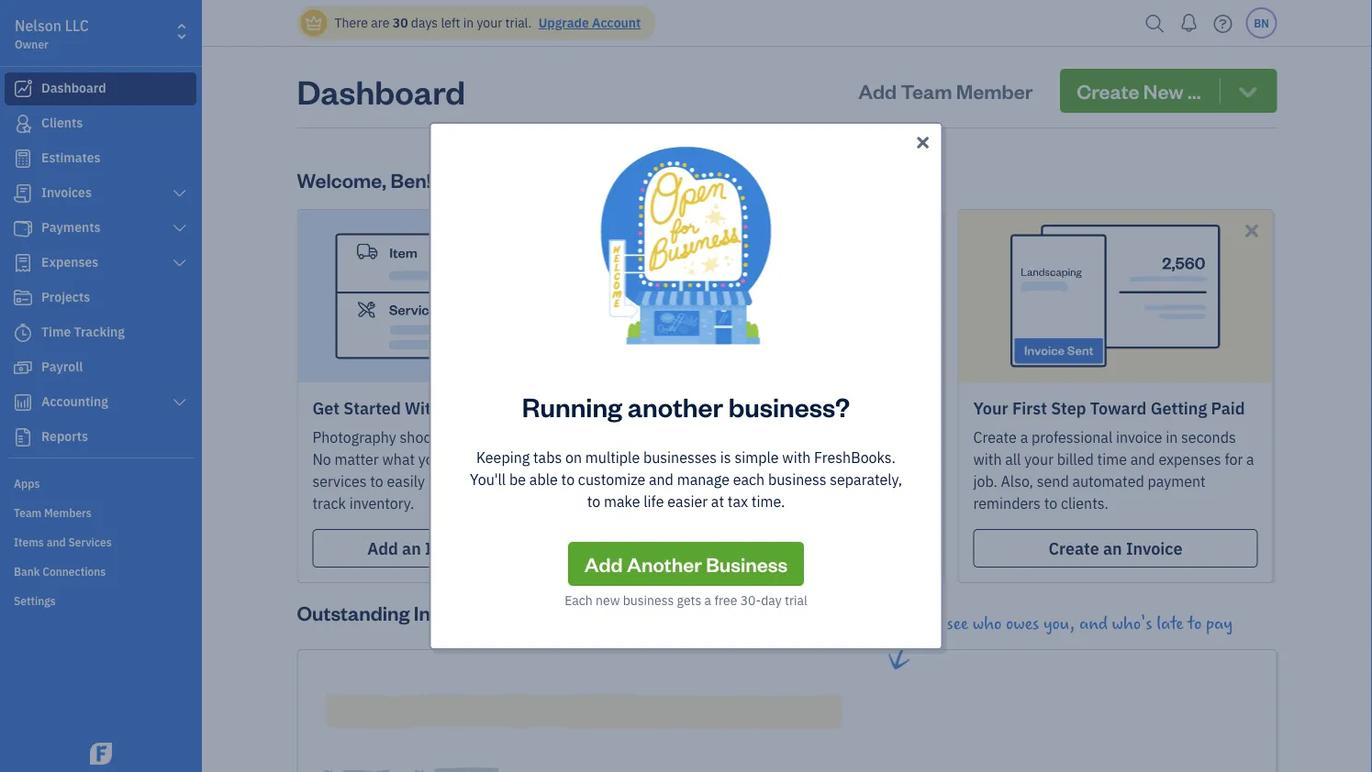 Task type: vqa. For each thing, say whether or not it's contained in the screenshot.
3rd / from left
no



Task type: describe. For each thing, give the bounding box(es) containing it.
businesses
[[643, 448, 717, 468]]

add team member
[[858, 78, 1033, 104]]

items
[[531, 450, 567, 469]]

billed
[[1057, 450, 1094, 469]]

welcome,
[[297, 167, 386, 193]]

you,
[[1043, 614, 1075, 634]]

business
[[706, 551, 788, 577]]

photography
[[313, 428, 396, 447]]

able
[[529, 470, 558, 490]]

a inside dialog
[[705, 592, 711, 609]]

there
[[335, 14, 368, 31]]

services
[[527, 397, 592, 419]]

there are 30 days left in your trial. upgrade account
[[335, 14, 641, 31]]

paid
[[1211, 397, 1245, 419]]

create an invoice link
[[973, 530, 1258, 568]]

your inside your first step toward getting paid create a professional invoice in seconds with all your billed time and expenses for a job. also, send automated payment reminders to clients.
[[1025, 450, 1054, 469]]

no
[[313, 450, 331, 469]]

out
[[679, 167, 709, 193]]

life
[[644, 492, 664, 512]]

a right expenses
[[1247, 450, 1254, 469]]

running another business?
[[522, 389, 850, 424]]

who's
[[1112, 614, 1152, 634]]

ben!
[[390, 167, 431, 193]]

all
[[1005, 450, 1021, 469]]

reports
[[831, 450, 879, 469]]

main element
[[0, 0, 248, 773]]

automated
[[1072, 472, 1144, 492]]

2 vertical spatial of
[[677, 472, 690, 492]]

1 vertical spatial of
[[717, 428, 730, 447]]

invoice
[[1126, 538, 1183, 559]]

go to help image
[[1208, 10, 1238, 37]]

account
[[592, 14, 641, 31]]

to inside get started with items and services photography shoot? electrician services? no matter what you do, add your items or services to easily include on an invoice or track inventory.
[[370, 472, 383, 492]]

and inside get started with items and services photography shoot? electrician services? no matter what you do, add your items or services to easily include on an invoice or track inventory.
[[494, 397, 523, 419]]

easily
[[387, 472, 425, 492]]

see who owes you, and who's late to pay
[[947, 614, 1233, 634]]

days
[[411, 14, 438, 31]]

and up client
[[790, 428, 815, 447]]

with inside keeping tabs on multiple businesses is simple with freshbooks. you'll be able to customize and manage each business separately, to make life easier at tax time.
[[782, 448, 811, 468]]

member
[[956, 78, 1033, 104]]

separately,
[[830, 470, 902, 490]]

manage
[[643, 397, 703, 419]]

getting
[[1151, 397, 1207, 419]]

with inside your first step toward getting paid create a professional invoice in seconds with all your billed time and expenses for a job. also, send automated payment reminders to clients.
[[973, 450, 1002, 469]]

nelson llc owner
[[15, 16, 89, 51]]

in inside your first step toward getting paid create a professional invoice in seconds with all your billed time and expenses for a job. also, send automated payment reminders to clients.
[[1166, 428, 1178, 447]]

freshbooks image
[[86, 743, 116, 765]]

services
[[313, 472, 367, 492]]

2 vertical spatial or
[[466, 538, 482, 559]]

most
[[628, 167, 675, 193]]

seconds
[[1181, 428, 1236, 447]]

keeping
[[476, 448, 530, 468]]

time.
[[752, 492, 785, 512]]

client
[[791, 450, 827, 469]]

client image
[[12, 115, 34, 133]]

be
[[509, 470, 526, 490]]

include
[[428, 472, 477, 492]]

list
[[863, 397, 890, 419]]

also,
[[1001, 472, 1033, 492]]

a up all
[[1020, 428, 1028, 447]]

make
[[604, 492, 640, 512]]

dismiss image for get started with items and services
[[581, 220, 602, 241]]

and right you,
[[1079, 614, 1108, 634]]

chart image
[[12, 394, 34, 412]]

track inside get started with items and services photography shoot? electrician services? no matter what you do, add your items or services to easily include on an invoice or track inventory.
[[313, 494, 346, 514]]

toward
[[1090, 397, 1147, 419]]

on inside keeping tabs on multiple businesses is simple with freshbooks. you'll be able to customize and manage each business separately, to make life easier at tax time.
[[565, 448, 582, 468]]

gets
[[677, 592, 702, 609]]

add a client
[[739, 538, 832, 559]]

1 horizontal spatial create
[[1049, 538, 1099, 559]]

1 vertical spatial business
[[623, 592, 674, 609]]

clients.
[[1061, 494, 1109, 514]]

expense image
[[12, 254, 34, 273]]

add for add a client
[[739, 538, 770, 559]]

see
[[947, 614, 969, 634]]

to left pay
[[1188, 614, 1202, 634]]

manage your growing client list keep track of invoices and payment for clients, and download client reports with a click of a button.
[[643, 397, 922, 492]]

to inside your first step toward getting paid create a professional invoice in seconds with all your billed time and expenses for a job. also, send automated payment reminders to clients.
[[1044, 494, 1058, 514]]

free
[[714, 592, 737, 609]]

outstanding invoices
[[297, 600, 489, 626]]

new
[[596, 592, 620, 609]]

are
[[371, 14, 390, 31]]

chevron large down image for "invoice" icon
[[171, 186, 188, 201]]

1 vertical spatial or
[[569, 472, 583, 492]]

professional
[[1032, 428, 1113, 447]]

growing
[[746, 397, 810, 419]]

team
[[901, 78, 952, 104]]

here's
[[435, 167, 493, 193]]

dashboard
[[297, 69, 465, 112]]

chevron large down image for chart icon
[[171, 396, 188, 410]]

get
[[562, 167, 591, 193]]

click
[[643, 472, 673, 492]]

bank connections image
[[14, 564, 196, 578]]

outstanding
[[297, 600, 410, 626]]

your inside get started with items and services photography shoot? electrician services? no matter what you do, add your items or services to easily include on an invoice or track inventory.
[[498, 450, 527, 469]]

client inside manage your growing client list keep track of invoices and payment for clients, and download client reports with a click of a button.
[[814, 397, 859, 419]]

invoice inside your first step toward getting paid create a professional invoice in seconds with all your billed time and expenses for a job. also, send automated payment reminders to clients.
[[1116, 428, 1162, 447]]

a right reports
[[914, 450, 922, 469]]

add an item or service link
[[313, 530, 597, 568]]

tabs
[[533, 448, 562, 468]]

timer image
[[12, 324, 34, 342]]

running another business? dialog
[[0, 100, 1372, 673]]

0 vertical spatial of
[[712, 167, 731, 193]]

an for your first step toward getting paid
[[1103, 538, 1122, 559]]

add another business
[[584, 551, 788, 577]]

a up easier
[[693, 472, 701, 492]]

with
[[405, 397, 441, 419]]

business?
[[729, 389, 850, 424]]

pay
[[1206, 614, 1233, 634]]

job.
[[973, 472, 998, 492]]

reminders
[[973, 494, 1041, 514]]

another
[[628, 389, 723, 424]]

with inside manage your growing client list keep track of invoices and payment for clients, and download client reports with a click of a button.
[[882, 450, 910, 469]]

item
[[425, 538, 462, 559]]

and inside keeping tabs on multiple businesses is simple with freshbooks. you'll be able to customize and manage each business separately, to make life easier at tax time.
[[649, 470, 674, 490]]

your inside your first step toward getting paid create a professional invoice in seconds with all your billed time and expenses for a job. also, send automated payment reminders to clients.
[[973, 397, 1008, 419]]

freshbooks. inside keeping tabs on multiple businesses is simple with freshbooks. you'll be able to customize and manage each business separately, to make life easier at tax time.
[[814, 448, 896, 468]]

your inside manage your growing client list keep track of invoices and payment for clients, and download client reports with a click of a button.
[[707, 397, 742, 419]]

business inside keeping tabs on multiple businesses is simple with freshbooks. you'll be able to customize and manage each business separately, to make life easier at tax time.
[[768, 470, 827, 490]]

shoot?
[[400, 428, 444, 447]]

create an invoice
[[1049, 538, 1183, 559]]

30
[[393, 14, 408, 31]]



Task type: locate. For each thing, give the bounding box(es) containing it.
expenses
[[1159, 450, 1221, 469]]

on
[[565, 448, 582, 468], [480, 472, 497, 492]]

do,
[[446, 450, 466, 469]]

with up the job.
[[973, 450, 1002, 469]]

track
[[680, 428, 713, 447], [313, 494, 346, 514]]

money image
[[12, 359, 34, 377]]

1 vertical spatial chevron large down image
[[171, 396, 188, 410]]

1 vertical spatial in
[[1166, 428, 1178, 447]]

1 vertical spatial chevron large down image
[[171, 221, 188, 236]]

started
[[344, 397, 401, 419]]

a left free
[[705, 592, 711, 609]]

with up separately,
[[882, 450, 910, 469]]

or right the items
[[571, 450, 584, 469]]

0 horizontal spatial in
[[463, 14, 474, 31]]

estimate image
[[12, 150, 34, 168]]

your left trial.
[[477, 14, 502, 31]]

0 horizontal spatial on
[[480, 472, 497, 492]]

your up the be
[[498, 450, 527, 469]]

1 your from the left
[[707, 397, 742, 419]]

2 chevron large down image from the top
[[171, 396, 188, 410]]

dashboard image
[[12, 80, 34, 98]]

of up easier
[[677, 472, 690, 492]]

chevron large down image for payment "image"
[[171, 221, 188, 236]]

to down the send
[[1044, 494, 1058, 514]]

upgrade
[[538, 14, 589, 31]]

track inside manage your growing client list keep track of invoices and payment for clients, and download client reports with a click of a button.
[[680, 428, 713, 447]]

payment
[[818, 428, 876, 447], [1148, 472, 1206, 492]]

0 horizontal spatial business
[[623, 592, 674, 609]]

to left make in the left bottom of the page
[[587, 492, 601, 512]]

owes
[[1006, 614, 1039, 634]]

1 vertical spatial track
[[313, 494, 346, 514]]

team members image
[[14, 505, 196, 520]]

is
[[720, 448, 731, 468]]

0 horizontal spatial an
[[402, 538, 421, 559]]

invoice down the items
[[520, 472, 566, 492]]

multiple
[[585, 448, 640, 468]]

add a client link
[[643, 530, 928, 568]]

add down time.
[[739, 538, 770, 559]]

0 vertical spatial chevron large down image
[[171, 186, 188, 201]]

step
[[1051, 397, 1086, 419]]

2 chevron large down image from the top
[[171, 221, 188, 236]]

create inside your first step toward getting paid create a professional invoice in seconds with all your billed time and expenses for a job. also, send automated payment reminders to clients.
[[973, 428, 1017, 447]]

customize
[[578, 470, 645, 490]]

your right all
[[1025, 450, 1054, 469]]

clients,
[[643, 450, 691, 469]]

matter
[[335, 450, 379, 469]]

payment up reports
[[818, 428, 876, 447]]

0 vertical spatial on
[[565, 448, 582, 468]]

report image
[[12, 429, 34, 447]]

in right "left"
[[463, 14, 474, 31]]

1 horizontal spatial an
[[500, 472, 516, 492]]

2 your from the left
[[973, 397, 1008, 419]]

on inside get started with items and services photography shoot? electrician services? no matter what you do, add your items or services to easily include on an invoice or track inventory.
[[480, 472, 497, 492]]

and right time
[[1131, 450, 1155, 469]]

0 horizontal spatial for
[[880, 428, 898, 447]]

search image
[[1140, 10, 1170, 37]]

llc
[[65, 16, 89, 35]]

send
[[1037, 472, 1069, 492]]

add inside button
[[858, 78, 897, 104]]

to right able
[[561, 470, 575, 490]]

add for add team member
[[858, 78, 897, 104]]

an
[[500, 472, 516, 492], [402, 538, 421, 559], [1103, 538, 1122, 559]]

what
[[382, 450, 415, 469]]

client left the list
[[814, 397, 859, 419]]

close image
[[913, 131, 932, 153]]

0 vertical spatial or
[[571, 450, 584, 469]]

get
[[313, 397, 340, 419]]

another
[[627, 551, 702, 577]]

0 horizontal spatial payment
[[818, 428, 876, 447]]

payment image
[[12, 219, 34, 238]]

nelson
[[15, 16, 62, 35]]

1 horizontal spatial with
[[882, 450, 910, 469]]

with right simple
[[782, 448, 811, 468]]

1 chevron large down image from the top
[[171, 186, 188, 201]]

1 vertical spatial create
[[1049, 538, 1099, 559]]

an left item
[[402, 538, 421, 559]]

to left get
[[539, 167, 558, 193]]

1 horizontal spatial in
[[1166, 428, 1178, 447]]

invoices
[[414, 600, 489, 626]]

1 vertical spatial for
[[1225, 450, 1243, 469]]

0 horizontal spatial invoice
[[520, 472, 566, 492]]

settings image
[[14, 593, 196, 608]]

add an item or service
[[367, 538, 542, 559]]

each
[[733, 470, 765, 490]]

add another business button
[[568, 542, 804, 587]]

and left is
[[694, 450, 719, 469]]

add left team
[[858, 78, 897, 104]]

1 vertical spatial freshbooks.
[[814, 448, 896, 468]]

1 horizontal spatial invoice
[[1116, 428, 1162, 447]]

your up invoices
[[707, 397, 742, 419]]

a down time.
[[774, 538, 783, 559]]

for down seconds
[[1225, 450, 1243, 469]]

business
[[768, 470, 827, 490], [623, 592, 674, 609]]

your
[[477, 14, 502, 31], [498, 450, 527, 469], [1025, 450, 1054, 469]]

to
[[539, 167, 558, 193], [561, 470, 575, 490], [370, 472, 383, 492], [587, 492, 601, 512], [1044, 494, 1058, 514], [1188, 614, 1202, 634]]

create down clients.
[[1049, 538, 1099, 559]]

0 vertical spatial payment
[[818, 428, 876, 447]]

2 dismiss image from the left
[[1241, 220, 1263, 241]]

1 vertical spatial payment
[[1148, 472, 1206, 492]]

30-
[[740, 592, 761, 609]]

at
[[711, 492, 724, 512]]

business down client
[[768, 470, 827, 490]]

keeping tabs on multiple businesses is simple with freshbooks. you'll be able to customize and manage each business separately, to make life easier at tax time.
[[470, 448, 902, 512]]

1 horizontal spatial dismiss image
[[1241, 220, 1263, 241]]

service
[[486, 538, 542, 559]]

in up expenses
[[1166, 428, 1178, 447]]

0 vertical spatial create
[[973, 428, 1017, 447]]

a
[[1020, 428, 1028, 447], [914, 450, 922, 469], [1247, 450, 1254, 469], [693, 472, 701, 492], [774, 538, 783, 559], [705, 592, 711, 609]]

create
[[973, 428, 1017, 447], [1049, 538, 1099, 559]]

each
[[565, 592, 593, 609]]

and up electrician
[[494, 397, 523, 419]]

an inside get started with items and services photography shoot? electrician services? no matter what you do, add your items or services to easily include on an invoice or track inventory.
[[500, 472, 516, 492]]

for inside your first step toward getting paid create a professional invoice in seconds with all your billed time and expenses for a job. also, send automated payment reminders to clients.
[[1225, 450, 1243, 469]]

in
[[463, 14, 474, 31], [1166, 428, 1178, 447]]

1 horizontal spatial for
[[1225, 450, 1243, 469]]

chevron large down image
[[171, 186, 188, 201], [171, 221, 188, 236]]

2 horizontal spatial with
[[973, 450, 1002, 469]]

0 horizontal spatial create
[[973, 428, 1017, 447]]

invoice inside get started with items and services photography shoot? electrician services? no matter what you do, add your items or services to easily include on an invoice or track inventory.
[[520, 472, 566, 492]]

1 vertical spatial client
[[787, 538, 832, 559]]

1 chevron large down image from the top
[[171, 256, 188, 271]]

you
[[418, 450, 442, 469]]

and inside your first step toward getting paid create a professional invoice in seconds with all your billed time and expenses for a job. also, send automated payment reminders to clients.
[[1131, 450, 1155, 469]]

1 vertical spatial invoice
[[520, 472, 566, 492]]

owner
[[15, 37, 49, 51]]

to up inventory.
[[370, 472, 383, 492]]

crown image
[[304, 13, 324, 33]]

an for get started with items and services
[[402, 538, 421, 559]]

electrician
[[447, 428, 517, 447]]

0 vertical spatial business
[[768, 470, 827, 490]]

an down keeping at the bottom left of page
[[500, 472, 516, 492]]

1 dismiss image from the left
[[581, 220, 602, 241]]

an left invoice
[[1103, 538, 1122, 559]]

0 vertical spatial chevron large down image
[[171, 256, 188, 271]]

0 horizontal spatial dismiss image
[[581, 220, 602, 241]]

0 horizontal spatial track
[[313, 494, 346, 514]]

1 horizontal spatial your
[[973, 397, 1008, 419]]

track down services
[[313, 494, 346, 514]]

payment down expenses
[[1148, 472, 1206, 492]]

0 vertical spatial for
[[880, 428, 898, 447]]

add inside button
[[584, 551, 623, 577]]

dismiss image
[[581, 220, 602, 241], [1241, 220, 1263, 241]]

welcome, ben! here's how to get the most out of freshbooks.
[[297, 167, 847, 193]]

time
[[1097, 450, 1127, 469]]

invoice up time
[[1116, 428, 1162, 447]]

track up businesses
[[680, 428, 713, 447]]

1 horizontal spatial on
[[565, 448, 582, 468]]

manage
[[677, 470, 730, 490]]

payment inside manage your growing client list keep track of invoices and payment for clients, and download client reports with a click of a button.
[[818, 428, 876, 447]]

0 vertical spatial track
[[680, 428, 713, 447]]

trial.
[[505, 14, 532, 31]]

create up all
[[973, 428, 1017, 447]]

0 vertical spatial client
[[814, 397, 859, 419]]

add up new
[[584, 551, 623, 577]]

for down the list
[[880, 428, 898, 447]]

of
[[712, 167, 731, 193], [717, 428, 730, 447], [677, 472, 690, 492]]

client inside add a client link
[[787, 538, 832, 559]]

add
[[470, 450, 494, 469]]

add down inventory.
[[367, 538, 398, 559]]

your left first
[[973, 397, 1008, 419]]

0 horizontal spatial with
[[782, 448, 811, 468]]

for inside manage your growing client list keep track of invoices and payment for clients, and download client reports with a click of a button.
[[880, 428, 898, 447]]

or right able
[[569, 472, 583, 492]]

of up is
[[717, 428, 730, 447]]

dismiss image for your first step toward getting paid
[[1241, 220, 1263, 241]]

business down "another"
[[623, 592, 674, 609]]

1 vertical spatial on
[[480, 472, 497, 492]]

project image
[[12, 289, 34, 307]]

upgrade account link
[[535, 14, 641, 31]]

the
[[595, 167, 624, 193]]

each new business gets a free 30-day trial
[[565, 592, 808, 609]]

on right tabs
[[565, 448, 582, 468]]

for
[[880, 428, 898, 447], [1225, 450, 1243, 469]]

1 horizontal spatial business
[[768, 470, 827, 490]]

first
[[1012, 397, 1047, 419]]

trial
[[785, 592, 808, 609]]

on down add
[[480, 472, 497, 492]]

get started with items and services photography shoot? electrician services? no matter what you do, add your items or services to easily include on an invoice or track inventory.
[[313, 397, 592, 514]]

0 vertical spatial freshbooks.
[[734, 167, 847, 193]]

your first step toward getting paid create a professional invoice in seconds with all your billed time and expenses for a job. also, send automated payment reminders to clients.
[[973, 397, 1254, 514]]

day
[[761, 592, 782, 609]]

or right item
[[466, 538, 482, 559]]

0 horizontal spatial your
[[707, 397, 742, 419]]

0 vertical spatial in
[[463, 14, 474, 31]]

chevron large down image
[[171, 256, 188, 271], [171, 396, 188, 410]]

items
[[445, 397, 490, 419]]

2 horizontal spatial an
[[1103, 538, 1122, 559]]

1 horizontal spatial payment
[[1148, 472, 1206, 492]]

add team member button
[[842, 69, 1049, 113]]

items and services image
[[14, 534, 196, 549]]

0 vertical spatial invoice
[[1116, 428, 1162, 447]]

1 horizontal spatial track
[[680, 428, 713, 447]]

keep
[[643, 428, 677, 447]]

your
[[707, 397, 742, 419], [973, 397, 1008, 419]]

add for add an item or service
[[367, 538, 398, 559]]

services?
[[520, 428, 581, 447]]

invoice image
[[12, 184, 34, 203]]

client up trial
[[787, 538, 832, 559]]

apps image
[[14, 475, 196, 490]]

add for add another business
[[584, 551, 623, 577]]

and down clients,
[[649, 470, 674, 490]]

invoice
[[1116, 428, 1162, 447], [520, 472, 566, 492]]

payment inside your first step toward getting paid create a professional invoice in seconds with all your billed time and expenses for a job. also, send automated payment reminders to clients.
[[1148, 472, 1206, 492]]

left
[[441, 14, 460, 31]]

of right out
[[712, 167, 731, 193]]

chevron large down image for expense image
[[171, 256, 188, 271]]



